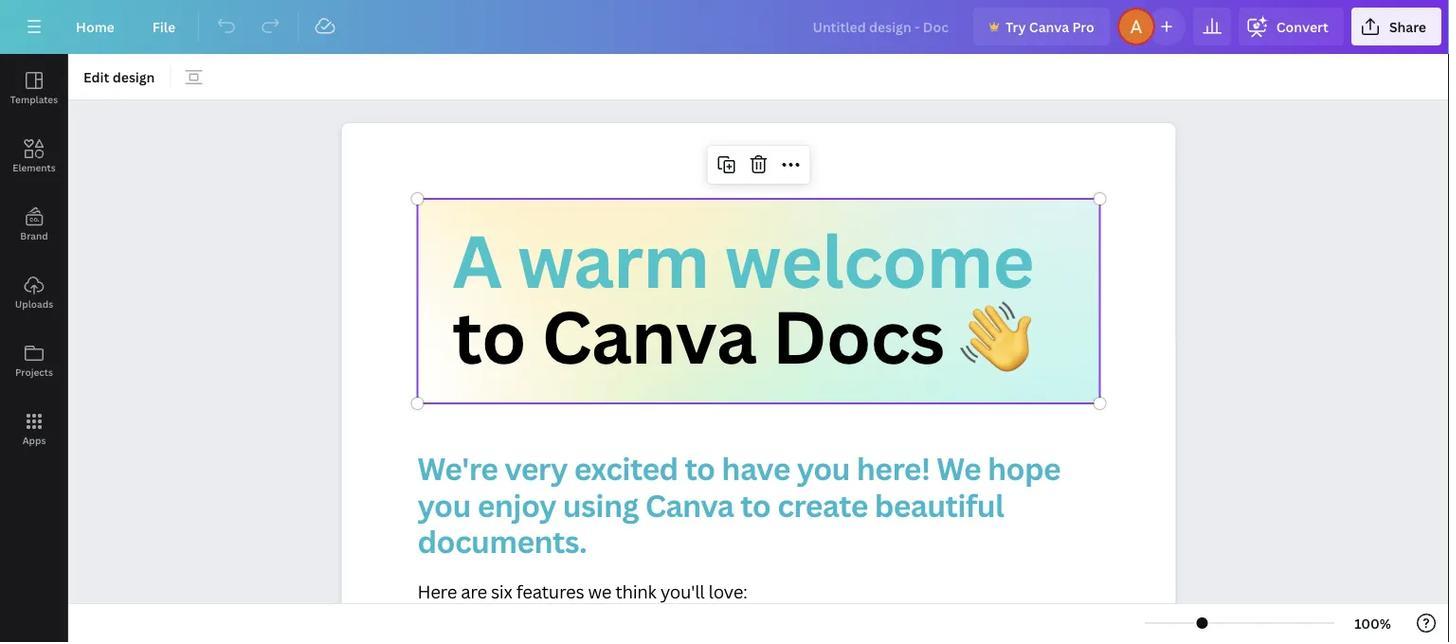 Task type: locate. For each thing, give the bounding box(es) containing it.
file button
[[137, 8, 191, 46]]

you right the have
[[797, 448, 851, 490]]

have
[[722, 448, 791, 490]]

Design title text field
[[798, 8, 966, 46]]

share button
[[1352, 8, 1442, 46]]

templates button
[[0, 54, 68, 122]]

create
[[778, 485, 868, 526]]

excited
[[574, 448, 679, 490]]

elements
[[13, 161, 56, 174]]

none text field containing a warm welcome
[[342, 123, 1176, 643]]

love:
[[709, 580, 748, 604]]

100%
[[1355, 615, 1392, 633]]

design
[[113, 68, 155, 86]]

hope
[[988, 448, 1061, 490]]

main menu bar
[[0, 0, 1450, 54]]

projects button
[[0, 327, 68, 395]]

👋
[[961, 287, 1032, 385]]

you
[[797, 448, 851, 490], [418, 485, 471, 526]]

uploads button
[[0, 259, 68, 327]]

welcome
[[725, 211, 1034, 310]]

uploads
[[15, 298, 53, 311]]

convert button
[[1239, 8, 1345, 46]]

canva inside try canva pro button
[[1030, 18, 1070, 36]]

share
[[1390, 18, 1427, 36]]

edit design button
[[76, 62, 163, 92]]

you'll
[[661, 580, 705, 604]]

apps button
[[0, 395, 68, 464]]

canva for docs
[[542, 287, 757, 385]]

1 horizontal spatial you
[[797, 448, 851, 490]]

documents.
[[418, 521, 587, 563]]

2 horizontal spatial to
[[741, 485, 771, 526]]

canva inside "we're very excited to have you here! we hope you enjoy using canva to create beautiful documents."
[[645, 485, 734, 526]]

brand
[[20, 229, 48, 242]]

1 vertical spatial canva
[[542, 287, 757, 385]]

side panel tab list
[[0, 54, 68, 464]]

to
[[453, 287, 526, 385], [685, 448, 715, 490], [741, 485, 771, 526]]

0 horizontal spatial to
[[453, 287, 526, 385]]

pro
[[1073, 18, 1095, 36]]

canva
[[1030, 18, 1070, 36], [542, 287, 757, 385], [645, 485, 734, 526]]

we're
[[418, 448, 498, 490]]

0 vertical spatial canva
[[1030, 18, 1070, 36]]

2 vertical spatial canva
[[645, 485, 734, 526]]

six
[[491, 580, 513, 604]]

home link
[[61, 8, 130, 46]]

try canva pro
[[1006, 18, 1095, 36]]

you left enjoy
[[418, 485, 471, 526]]

elements button
[[0, 122, 68, 191]]

are
[[461, 580, 487, 604]]

warm
[[518, 211, 709, 310]]

None text field
[[342, 123, 1176, 643]]

we're very excited to have you here! we hope you enjoy using canva to create beautiful documents.
[[418, 448, 1068, 563]]



Task type: describe. For each thing, give the bounding box(es) containing it.
edit design
[[83, 68, 155, 86]]

features
[[516, 580, 584, 604]]

here are six features we think you'll love:
[[418, 580, 748, 604]]

100% button
[[1343, 609, 1404, 639]]

beautiful
[[875, 485, 1005, 526]]

here
[[418, 580, 457, 604]]

here!
[[857, 448, 931, 490]]

canva for pro
[[1030, 18, 1070, 36]]

apps
[[22, 434, 46, 447]]

a warm welcome
[[453, 211, 1034, 310]]

docs
[[773, 287, 945, 385]]

brand button
[[0, 191, 68, 259]]

1 horizontal spatial to
[[685, 448, 715, 490]]

file
[[152, 18, 176, 36]]

home
[[76, 18, 115, 36]]

templates
[[10, 93, 58, 106]]

try
[[1006, 18, 1027, 36]]

we
[[937, 448, 982, 490]]

projects
[[15, 366, 53, 379]]

we
[[588, 580, 612, 604]]

very
[[505, 448, 568, 490]]

to canva docs 👋
[[453, 287, 1032, 385]]

edit
[[83, 68, 109, 86]]

convert
[[1277, 18, 1329, 36]]

0 horizontal spatial you
[[418, 485, 471, 526]]

a
[[453, 211, 502, 310]]

think
[[616, 580, 657, 604]]

enjoy
[[478, 485, 556, 526]]

using
[[563, 485, 639, 526]]

try canva pro button
[[974, 8, 1110, 46]]



Task type: vqa. For each thing, say whether or not it's contained in the screenshot.
the We're
yes



